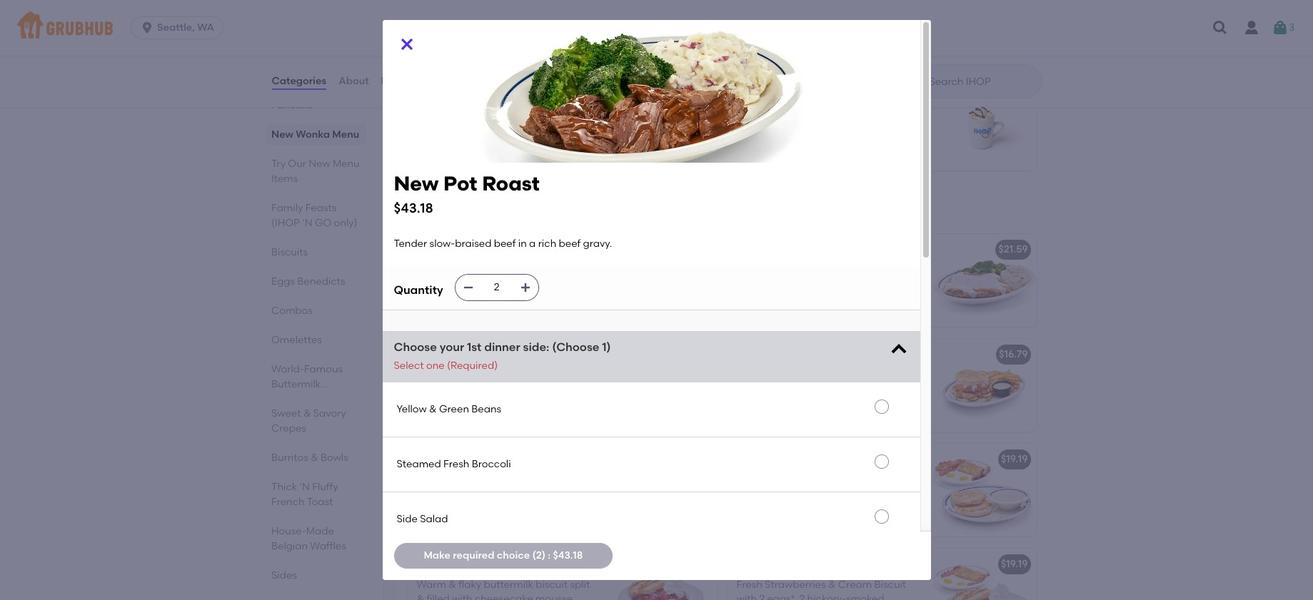 Task type: locate. For each thing, give the bounding box(es) containing it.
try our new menu items
[[271, 158, 359, 185], [405, 201, 587, 219]]

1 horizontal spatial topping,
[[781, 137, 822, 149]]

sausage up smoked
[[761, 503, 802, 515]]

gravy. up green
[[441, 383, 470, 396]]

hot chocolate flavored with strawberry syrup, topped with whipped topping, a drizzle of chocolate sauce and gold glitter sugar.
[[417, 108, 574, 178], [737, 108, 894, 178]]

new fresh strawberries & cream biscuit combo image
[[929, 549, 1037, 601]]

may down smothered
[[737, 293, 758, 305]]

flaky inside warm & flaky buttermilk biscuit split & filled with cheesecake mousse
[[459, 579, 481, 591]]

1 sauce from the left
[[468, 151, 498, 163]]

of
[[885, 3, 895, 15], [546, 137, 556, 149], [866, 137, 876, 149]]

0 vertical spatial $19.19
[[1001, 454, 1028, 466]]

foam.
[[545, 293, 573, 305]]

0 vertical spatial eggs*,
[[867, 488, 897, 501]]

strawberry for scrumdiddlyumptious strawberry hot chocolate
[[417, 122, 469, 134]]

0 horizontal spatial svg image
[[398, 36, 415, 53]]

biscuit
[[491, 454, 524, 466], [814, 454, 847, 466], [581, 559, 614, 571], [901, 559, 934, 571], [874, 579, 906, 591]]

in
[[518, 238, 527, 250], [792, 278, 800, 291], [541, 369, 550, 381]]

scrumdiddlyumptious for scrumdiddlyumptious jr. strawberry hot chocolate
[[737, 87, 844, 99]]

1 vertical spatial 'n
[[299, 481, 309, 493]]

drizzle down jr.
[[833, 137, 864, 149]]

1 vertical spatial menu
[[332, 158, 359, 170]]

tender slow-braised beef in a rich beef gravy. up iced
[[394, 238, 612, 250]]

pot left 1st
[[441, 349, 458, 361]]

& inside "world-famous buttermilk pancakes sweet & savory crepes"
[[303, 408, 311, 420]]

french down thick
[[271, 496, 304, 508]]

1 vertical spatial buttermilk
[[761, 454, 812, 466]]

scrumdiddlyumptious jr. strawberry hot chocolate
[[737, 87, 990, 99]]

a down sweetened
[[439, 293, 446, 305]]

1 horizontal spatial whipped
[[737, 137, 779, 149]]

0 horizontal spatial gravy.
[[441, 383, 470, 396]]

flaky inside warm & flaky buttermilk biscuit served with hearty gravy, 2 eggs*, 2 pork sausage links, 2 hickory- smoked bacon strips & hash browns. *gravy may contain pork.
[[778, 474, 801, 486]]

1 horizontal spatial drizzle
[[833, 137, 864, 149]]

cheesecake
[[475, 593, 533, 601]]

1 horizontal spatial svg image
[[889, 340, 909, 360]]

pot up vanilla
[[444, 171, 477, 196]]

with inside warm & flaky buttermilk biscuit split & filled with cheesecake mousse
[[452, 593, 472, 601]]

2 scrumdiddlyumptious from the left
[[737, 87, 844, 99]]

cream down new fresh strawberries & cream biscuit combo
[[838, 579, 872, 591]]

combos
[[271, 305, 312, 317]]

1 vertical spatial french
[[271, 496, 304, 508]]

rich down (choose
[[561, 369, 579, 381]]

beans
[[472, 403, 501, 416]]

categories
[[272, 75, 326, 87]]

side
[[863, 3, 883, 15]]

0 vertical spatial items
[[271, 173, 298, 185]]

0 vertical spatial pork.
[[800, 293, 824, 305]]

a left foam on the top left of the page
[[529, 238, 536, 250]]

a golden-battered beef steak smothered in hearty gravy.  *gravy may contain pork.
[[737, 264, 901, 305]]

1 vertical spatial *gravy
[[737, 532, 770, 544]]

0 vertical spatial in
[[518, 238, 527, 250]]

2 gold from the left
[[842, 151, 863, 163]]

vanilla
[[441, 244, 475, 256]]

1 glitter from the left
[[546, 151, 574, 163]]

2 sugar. from the left
[[737, 166, 766, 178]]

roast for new pot roast
[[460, 349, 488, 361]]

golden-
[[746, 264, 784, 276]]

0 horizontal spatial whipped
[[417, 137, 459, 149]]

2
[[859, 488, 865, 501], [899, 488, 905, 501], [830, 503, 836, 515], [759, 593, 765, 601], [799, 593, 805, 601]]

2 hot chocolate flavored with strawberry syrup, topped with whipped topping, a drizzle of chocolate sauce and gold glitter sugar. from the left
[[737, 108, 894, 178]]

warm & flaky buttermilk biscuit served with hearty gravy, 2 eggs*, 2 pork sausage links, 2 hickory- smoked bacon strips & hash browns. *gravy may contain pork.
[[737, 474, 913, 544]]

$43.18 right :
[[553, 550, 583, 562]]

scrambled
[[417, 17, 469, 29]]

hearty down battered
[[803, 278, 834, 291]]

glitter for jr.
[[866, 151, 894, 163]]

vanilla down sweetened
[[448, 293, 480, 305]]

1 flavored from the left
[[488, 108, 528, 120]]

cold
[[519, 244, 542, 256], [575, 244, 598, 256], [509, 264, 532, 276]]

1 gold from the left
[[522, 151, 543, 163]]

brew inside 100% arabica iced cold brew sweetened with vanilla & topped with a vanilla creamy cold foam.
[[535, 264, 559, 276]]

may inside warm & flaky buttermilk biscuit served with hearty gravy, 2 eggs*, 2 pork sausage links, 2 hickory- smoked bacon strips & hash browns. *gravy may contain pork.
[[772, 532, 794, 544]]

1 vertical spatial combo
[[936, 559, 973, 571]]

new inside button
[[417, 454, 439, 466]]

biscuit
[[856, 474, 888, 486], [536, 579, 568, 591]]

& left filled
[[417, 593, 424, 601]]

syrup, down scrumdiddlyumptious strawberry hot chocolate
[[471, 122, 500, 134]]

scrumdiddlyumptious strawberry hot chocolate
[[417, 87, 656, 99]]

in down battered
[[792, 278, 800, 291]]

$43.18 up 100%
[[394, 200, 433, 216]]

buttermilk inside warm & flaky buttermilk biscuit split & filled with cheesecake mousse
[[484, 579, 533, 591]]

& down new fresh strawberries & cream biscuit combo
[[828, 579, 836, 591]]

combo
[[892, 454, 928, 466], [936, 559, 973, 571]]

flavored down scrumdiddlyumptious strawberry hot chocolate
[[488, 108, 528, 120]]

slow- down new pot roast
[[452, 369, 478, 381]]

0 horizontal spatial of
[[546, 137, 556, 149]]

sides
[[271, 570, 297, 582]]

0 vertical spatial *gravy
[[868, 278, 901, 291]]

0 horizontal spatial bacon
[[501, 17, 533, 29]]

*gravy down smoked
[[737, 532, 770, 544]]

gold for strawberry
[[522, 151, 543, 163]]

0 vertical spatial combo
[[892, 454, 928, 466]]

rich right creamy
[[538, 238, 556, 250]]

gold
[[522, 151, 543, 163], [842, 151, 863, 163]]

warm for warm & flaky buttermilk biscuit split & filled with cheesecake mousse
[[417, 579, 446, 591]]

whipped
[[417, 137, 459, 149], [737, 137, 779, 149]]

family feasts (ihop 'n go only)
[[271, 202, 357, 229]]

1 horizontal spatial of
[[866, 137, 876, 149]]

seattle, wa button
[[131, 16, 229, 39]]

(required)
[[447, 360, 498, 372]]

may
[[737, 293, 758, 305], [772, 532, 794, 544]]

& left bowls
[[310, 452, 318, 464]]

drizzle
[[513, 137, 544, 149], [833, 137, 864, 149]]

reviews button
[[380, 56, 422, 107]]

beef
[[494, 238, 516, 250], [559, 238, 581, 250], [830, 264, 851, 276], [517, 369, 539, 381], [417, 383, 439, 396]]

brew
[[601, 244, 625, 256], [535, 264, 559, 276]]

strawberry for scrumdiddlyumptious jr. strawberry hot chocolate
[[737, 122, 789, 134]]

with inside fresh strawberries & cream biscuit with 2 eggs*, 2 hickory-smoke
[[737, 593, 757, 601]]

svg image
[[398, 36, 415, 53], [889, 340, 909, 360]]

flaky down new buttermilk biscuit & gravy combo
[[778, 474, 801, 486]]

glitter
[[546, 151, 574, 163], [866, 151, 894, 163]]

1 hot chocolate flavored with strawberry syrup, topped with whipped topping, a drizzle of chocolate sauce and gold glitter sugar. from the left
[[417, 108, 574, 178]]

1 syrup, from the left
[[471, 122, 500, 134]]

tender inside tender slow-braised beef in a rich beef gravy.
[[417, 369, 450, 381]]

(choose
[[552, 341, 599, 354]]

'n right thick
[[299, 481, 309, 493]]

1 horizontal spatial hot chocolate flavored with strawberry syrup, topped with whipped topping, a drizzle of chocolate sauce and gold glitter sugar.
[[737, 108, 894, 178]]

2 vertical spatial gravy.
[[441, 383, 470, 396]]

of right 'side'
[[885, 3, 895, 15]]

0 vertical spatial brew
[[601, 244, 625, 256]]

new fresh strawberries & cream biscuit
[[417, 559, 614, 571]]

1 strawberry from the left
[[417, 122, 469, 134]]

new breakfast biscuit sandwich
[[417, 454, 575, 466]]

0 vertical spatial contain
[[760, 293, 798, 305]]

1 horizontal spatial chocolate
[[938, 87, 990, 99]]

in right creamy
[[518, 238, 527, 250]]

sugar. for scrumdiddlyumptious jr. strawberry hot chocolate
[[737, 166, 766, 178]]

gravy
[[860, 454, 889, 466]]

1 vertical spatial $19.19
[[1001, 559, 1028, 571]]

1 sugar. from the left
[[417, 166, 446, 178]]

1 vertical spatial warm
[[417, 579, 446, 591]]

1 vertical spatial roast
[[460, 349, 488, 361]]

0 horizontal spatial hot chocolate flavored with strawberry syrup, topped with whipped topping, a drizzle of chocolate sauce and gold glitter sugar.
[[417, 108, 574, 178]]

glitter down scrumdiddlyumptious strawberry hot chocolate
[[546, 151, 574, 163]]

search icon image
[[907, 73, 924, 90]]

flaky for hearty
[[778, 474, 801, 486]]

1 $19.19 from the top
[[1001, 454, 1028, 466]]

new vanilla creamy cold foam cold brew image
[[609, 234, 717, 327]]

strawberries up warm & flaky buttermilk biscuit split & filled with cheesecake mousse
[[470, 559, 532, 571]]

scrumdiddlyumptious down the link
[[417, 87, 525, 99]]

strawberries down new fresh strawberries & cream biscuit combo
[[765, 579, 826, 591]]

(ihop
[[271, 217, 299, 229]]

1 vertical spatial try our new menu items
[[405, 201, 587, 219]]

warm up filled
[[417, 579, 446, 591]]

french inside thick 'n fluffy french toast
[[271, 496, 304, 508]]

fresh for new fresh strawberries & cream biscuit combo
[[761, 559, 788, 571]]

2 $19.19 from the top
[[1001, 559, 1028, 571]]

strawberries inside fresh strawberries & cream biscuit with 2 eggs*, 2 hickory-smoke
[[765, 579, 826, 591]]

0 horizontal spatial biscuit
[[536, 579, 568, 591]]

eggs*, inside fresh strawberries & cream biscuit with 2 eggs*, 2 hickory-smoke
[[767, 593, 797, 601]]

2 syrup, from the left
[[791, 122, 820, 134]]

0 horizontal spatial may
[[737, 293, 758, 305]]

about
[[339, 75, 369, 87]]

make
[[424, 550, 451, 562]]

1 vertical spatial hickory-
[[807, 593, 846, 601]]

1 whipped from the left
[[417, 137, 459, 149]]

1 vertical spatial slow-
[[452, 369, 478, 381]]

beef inside a golden-battered beef steak smothered in hearty gravy.  *gravy may contain pork.
[[830, 264, 851, 276]]

flavored
[[488, 108, 528, 120], [808, 108, 848, 120]]

1 vertical spatial rich
[[561, 369, 579, 381]]

drizzle down scrumdiddlyumptious strawberry hot chocolate
[[513, 137, 544, 149]]

eggs*, inside warm & flaky buttermilk biscuit served with hearty gravy, 2 eggs*, 2 pork sausage links, 2 hickory- smoked bacon strips & hash browns. *gravy may contain pork.
[[867, 488, 897, 501]]

sausage inside warm & flaky buttermilk biscuit served with hearty gravy, 2 eggs*, 2 pork sausage links, 2 hickory- smoked bacon strips & hash browns. *gravy may contain pork.
[[761, 503, 802, 515]]

sausage down scrambled
[[417, 32, 458, 44]]

svg image
[[1212, 19, 1229, 36], [1272, 19, 1289, 36], [140, 21, 154, 35], [463, 282, 474, 294], [520, 282, 531, 294]]

hot chocolate flavored with strawberry syrup, topped with whipped topping, a drizzle of chocolate sauce and gold glitter sugar. down scrumdiddlyumptious strawberry hot chocolate
[[417, 108, 574, 178]]

fancake
[[271, 99, 313, 111]]

*gravy down steak
[[868, 278, 901, 291]]

biscuit for cheesecake
[[536, 579, 568, 591]]

2 horizontal spatial topped
[[822, 122, 858, 134]]

warm inside warm & flaky buttermilk biscuit split & filled with cheesecake mousse
[[417, 579, 446, 591]]

topping, for strawberry
[[461, 137, 502, 149]]

scrumdiddlyumptious
[[417, 87, 525, 99], [737, 87, 844, 99]]

0 vertical spatial french
[[768, 3, 802, 15]]

browns.
[[875, 517, 913, 530]]

0 horizontal spatial warm
[[417, 579, 446, 591]]

&
[[529, 278, 536, 291], [429, 403, 437, 416], [303, 408, 311, 420], [310, 452, 318, 464], [850, 454, 857, 466], [769, 474, 776, 486], [839, 517, 847, 530], [535, 559, 543, 571], [855, 559, 862, 571], [449, 579, 456, 591], [828, 579, 836, 591], [417, 593, 424, 601]]

may down smoked
[[772, 532, 794, 544]]

biscuit inside warm & flaky buttermilk biscuit served with hearty gravy, 2 eggs*, 2 pork sausage links, 2 hickory- smoked bacon strips & hash browns. *gravy may contain pork.
[[856, 474, 888, 486]]

1 vertical spatial tender slow-braised beef in a rich beef gravy.
[[417, 369, 579, 396]]

hot chocolate flavored with strawberry syrup, topped with whipped topping, a drizzle of chocolate sauce and gold glitter sugar. down jr.
[[737, 108, 894, 178]]

$43.18
[[394, 200, 433, 216], [553, 550, 583, 562]]

pot for new pot roast
[[441, 349, 458, 361]]

buttermilk
[[804, 474, 853, 486], [484, 579, 533, 591]]

0 vertical spatial pot
[[444, 171, 477, 196]]

buttermilk up the served
[[761, 454, 812, 466]]

required
[[453, 550, 495, 562]]

french up strawberries,
[[768, 3, 802, 15]]

1 left wonka's
[[417, 3, 420, 15]]

menu right the wonka
[[332, 129, 359, 141]]

0 horizontal spatial items
[[271, 173, 298, 185]]

banana
[[801, 17, 840, 29]]

0 vertical spatial try
[[271, 158, 285, 170]]

$43.18 inside the 'new pot roast $43.18'
[[394, 200, 433, 216]]

buttermilk for strawberries
[[484, 579, 533, 591]]

new buttermilk biscuit & gravy combo image
[[929, 444, 1037, 537]]

1 scrumdiddlyumptious from the left
[[417, 87, 525, 99]]

chocolate
[[604, 87, 656, 99], [938, 87, 990, 99]]

our up vanilla
[[432, 201, 460, 219]]

1 vertical spatial may
[[772, 532, 794, 544]]

tender slow-braised beef in a rich beef gravy. up beans
[[417, 369, 579, 396]]

1 vertical spatial our
[[432, 201, 460, 219]]

new vanilla creamy cold foam cold brew
[[417, 244, 625, 256]]

of down scrumdiddlyumptious strawberry hot chocolate
[[546, 137, 556, 149]]

1 horizontal spatial vanilla
[[495, 278, 526, 291]]

1 vertical spatial try
[[405, 201, 428, 219]]

0 vertical spatial sausage
[[417, 32, 458, 44]]

hickory-
[[838, 503, 877, 515], [807, 593, 846, 601]]

a down scrumdiddlyumptious jr. strawberry hot chocolate
[[824, 137, 831, 149]]

gravy. inside a golden-battered beef steak smothered in hearty gravy.  *gravy may contain pork.
[[836, 278, 865, 291]]

broccoli
[[472, 458, 511, 470]]

famous
[[304, 363, 342, 376]]

0 vertical spatial $43.18
[[394, 200, 433, 216]]

pancake,
[[544, 3, 589, 15]]

warm
[[737, 474, 766, 486], [417, 579, 446, 591]]

and inside 1 wonka's perfectly purple pancake, 1 scrambled egg, 1 bacon strip and 1 sausage link
[[558, 17, 578, 29]]

0 horizontal spatial sauce
[[468, 151, 498, 163]]

strawberries for new fresh strawberries & cream biscuit
[[470, 559, 532, 571]]

chocolate
[[864, 17, 913, 29], [437, 108, 486, 120], [757, 108, 806, 120], [417, 151, 466, 163], [737, 151, 786, 163]]

1 horizontal spatial bacon
[[777, 517, 809, 530]]

hearty up links,
[[794, 488, 825, 501]]

0 vertical spatial slow-
[[430, 238, 455, 250]]

buttermilk up cheesecake
[[484, 579, 533, 591]]

biscuit inside fresh strawberries & cream biscuit with 2 eggs*, 2 hickory-smoke
[[874, 579, 906, 591]]

contain down strips
[[796, 532, 833, 544]]

warm inside warm & flaky buttermilk biscuit served with hearty gravy, 2 eggs*, 2 pork sausage links, 2 hickory- smoked bacon strips & hash browns. *gravy may contain pork.
[[737, 474, 766, 486]]

new inside the 'new pot roast $43.18'
[[394, 171, 439, 196]]

flaky down the 'required' in the left bottom of the page
[[459, 579, 481, 591]]

braised down dinner
[[478, 369, 514, 381]]

1 vertical spatial eggs*,
[[767, 593, 797, 601]]

1 horizontal spatial syrup,
[[791, 122, 820, 134]]

2 glitter from the left
[[866, 151, 894, 163]]

buttermilk
[[271, 378, 320, 391], [761, 454, 812, 466]]

strawberries up fresh strawberries & cream biscuit with 2 eggs*, 2 hickory-smoke
[[790, 559, 852, 571]]

sausage for with
[[761, 503, 802, 515]]

hearty inside a golden-battered beef steak smothered in hearty gravy.  *gravy may contain pork.
[[803, 278, 834, 291]]

menu up new vanilla creamy cold foam cold brew
[[501, 201, 542, 219]]

warm up the served
[[737, 474, 766, 486]]

1 vertical spatial sausage
[[761, 503, 802, 515]]

2 flavored from the left
[[808, 108, 848, 120]]

glitter down scrumdiddlyumptious jr. strawberry hot chocolate
[[866, 151, 894, 163]]

pot for new pot roast $43.18
[[444, 171, 477, 196]]

*gravy
[[868, 278, 901, 291], [737, 532, 770, 544]]

try our new menu items down the 'new wonka menu'
[[271, 158, 359, 185]]

slow- up 100%
[[430, 238, 455, 250]]

cream down "browns."
[[865, 559, 899, 571]]

cold left foam on the top left of the page
[[519, 244, 542, 256]]

a
[[737, 264, 744, 276]]

pork. down hash
[[836, 532, 860, 544]]

beef down side:
[[517, 369, 539, 381]]

0 horizontal spatial strawberry
[[527, 87, 581, 99]]

2 drizzle from the left
[[833, 137, 864, 149]]

buttermilk inside warm & flaky buttermilk biscuit served with hearty gravy, 2 eggs*, 2 pork sausage links, 2 hickory- smoked bacon strips & hash browns. *gravy may contain pork.
[[804, 474, 853, 486]]

savory
[[313, 408, 346, 420]]

1 horizontal spatial gold
[[842, 151, 863, 163]]

& down pancakes
[[303, 408, 311, 420]]

0 vertical spatial try our new menu items
[[271, 158, 359, 185]]

bacon inside warm & flaky buttermilk biscuit served with hearty gravy, 2 eggs*, 2 pork sausage links, 2 hickory- smoked bacon strips & hash browns. *gravy may contain pork.
[[777, 517, 809, 530]]

of inside sliced french toast with a side of strawberries, banana and chocolate dipping sauce.
[[885, 3, 895, 15]]

1 drizzle from the left
[[513, 137, 544, 149]]

fluffy
[[312, 481, 338, 493]]

hot chocolate flavored with strawberry syrup, topped with whipped topping, a drizzle of chocolate sauce and gold glitter sugar. for strawberry
[[417, 108, 574, 178]]

0 vertical spatial roast
[[482, 171, 540, 196]]

new country fried steak image
[[929, 234, 1037, 327]]

menu down the 'new wonka menu'
[[332, 158, 359, 170]]

beef left steak
[[830, 264, 851, 276]]

biscuit down new fresh strawberries & cream biscuit combo
[[874, 579, 906, 591]]

syrup, down scrumdiddlyumptious jr. strawberry hot chocolate
[[791, 122, 820, 134]]

in inside tender slow-braised beef in a rich beef gravy.
[[541, 369, 550, 381]]

0 horizontal spatial buttermilk
[[271, 378, 320, 391]]

0 horizontal spatial scrumdiddlyumptious
[[417, 87, 525, 99]]

1)
[[602, 341, 611, 354]]

our inside try our new menu items
[[288, 158, 306, 170]]

1 vertical spatial buttermilk
[[484, 579, 533, 591]]

buttermilk up pancakes
[[271, 378, 320, 391]]

svg image inside seattle, wa button
[[140, 21, 154, 35]]

contain inside warm & flaky buttermilk biscuit served with hearty gravy, 2 eggs*, 2 pork sausage links, 2 hickory- smoked bacon strips & hash browns. *gravy may contain pork.
[[796, 532, 833, 544]]

drizzle for jr.
[[833, 137, 864, 149]]

pot inside the 'new pot roast $43.18'
[[444, 171, 477, 196]]

0 horizontal spatial french
[[271, 496, 304, 508]]

0 horizontal spatial strawberry
[[417, 122, 469, 134]]

items inside try our new menu items
[[271, 173, 298, 185]]

try inside try our new menu items
[[271, 158, 285, 170]]

and inside sliced french toast with a side of strawberries, banana and chocolate dipping sauce.
[[842, 17, 861, 29]]

made
[[306, 526, 334, 538]]

1 vertical spatial pork.
[[836, 532, 860, 544]]

& up cold
[[529, 278, 536, 291]]

1 horizontal spatial gravy.
[[583, 238, 612, 250]]

& left green
[[429, 403, 437, 416]]

0 horizontal spatial brew
[[535, 264, 559, 276]]

slow-
[[430, 238, 455, 250], [452, 369, 478, 381]]

2 topping, from the left
[[781, 137, 822, 149]]

1 vertical spatial vanilla
[[448, 293, 480, 305]]

1 topping, from the left
[[461, 137, 502, 149]]

hearty
[[803, 278, 834, 291], [794, 488, 825, 501]]

1 right egg,
[[495, 17, 499, 29]]

1 horizontal spatial *gravy
[[868, 278, 901, 291]]

gravy. right foam on the top left of the page
[[583, 238, 612, 250]]

pork. down battered
[[800, 293, 824, 305]]

cream for new fresh strawberries & cream biscuit
[[545, 559, 579, 571]]

biscuit inside warm & flaky buttermilk biscuit split & filled with cheesecake mousse
[[536, 579, 568, 591]]

pork. inside a golden-battered beef steak smothered in hearty gravy.  *gravy may contain pork.
[[800, 293, 824, 305]]

pork
[[737, 503, 758, 515]]

0 vertical spatial tender slow-braised beef in a rich beef gravy.
[[394, 238, 612, 250]]

2 strawberry from the left
[[862, 87, 916, 99]]

2 chocolate from the left
[[938, 87, 990, 99]]

cold inside 100% arabica iced cold brew sweetened with vanilla & topped with a vanilla creamy cold foam.
[[509, 264, 532, 276]]

1 horizontal spatial buttermilk
[[761, 454, 812, 466]]

0 horizontal spatial pork.
[[800, 293, 824, 305]]

0 vertical spatial warm
[[737, 474, 766, 486]]

fresh for new fresh strawberries & cream biscuit
[[441, 559, 468, 571]]

2 strawberry from the left
[[737, 122, 789, 134]]

roast inside the 'new pot roast $43.18'
[[482, 171, 540, 196]]

buttermilk up gravy,
[[804, 474, 853, 486]]

new breakfast biscuit sandwich image
[[609, 444, 717, 537]]

100%
[[417, 264, 442, 276]]

1 horizontal spatial pork.
[[836, 532, 860, 544]]

topping,
[[461, 137, 502, 149], [781, 137, 822, 149]]

topped down jr.
[[822, 122, 858, 134]]

sugar. for scrumdiddlyumptious strawberry hot chocolate
[[417, 166, 446, 178]]

0 vertical spatial hearty
[[803, 278, 834, 291]]

0 vertical spatial rich
[[538, 238, 556, 250]]

cream inside fresh strawberries & cream biscuit with 2 eggs*, 2 hickory-smoke
[[838, 579, 872, 591]]

2 horizontal spatial gravy.
[[836, 278, 865, 291]]

fresh inside fresh strawberries & cream biscuit with 2 eggs*, 2 hickory-smoke
[[737, 579, 763, 591]]

topped down scrumdiddlyumptious strawberry hot chocolate
[[502, 122, 538, 134]]

gold for jr.
[[842, 151, 863, 163]]

cream up split
[[545, 559, 579, 571]]

bacon down links,
[[777, 517, 809, 530]]

0 horizontal spatial drizzle
[[513, 137, 544, 149]]

$19.19 for warm & flaky buttermilk biscuit served with hearty gravy, 2 eggs*, 2 pork sausage links, 2 hickory- smoked bacon strips & hash browns. *gravy may contain pork.
[[1001, 454, 1028, 466]]

chocolate left $4.79
[[604, 87, 656, 99]]

new for new fresh strawberries & cream biscuit combo
[[737, 559, 759, 571]]

items up family
[[271, 173, 298, 185]]

sausage inside 1 wonka's perfectly purple pancake, 1 scrambled egg, 1 bacon strip and 1 sausage link
[[417, 32, 458, 44]]

0 horizontal spatial syrup,
[[471, 122, 500, 134]]

whipped for scrumdiddlyumptious jr. strawberry hot chocolate
[[737, 137, 779, 149]]

of for scrumdiddlyumptious strawberry hot chocolate
[[546, 137, 556, 149]]

hearty inside warm & flaky buttermilk biscuit served with hearty gravy, 2 eggs*, 2 pork sausage links, 2 hickory- smoked bacon strips & hash browns. *gravy may contain pork.
[[794, 488, 825, 501]]

fresh for steamed fresh broccoli
[[443, 458, 469, 470]]

sauce
[[468, 151, 498, 163], [788, 151, 817, 163]]

1 horizontal spatial topped
[[539, 278, 574, 291]]

vanilla up creamy
[[495, 278, 526, 291]]

smoked
[[737, 517, 775, 530]]

tender down new pot roast
[[417, 369, 450, 381]]

biscuit down gravy
[[856, 474, 888, 486]]

flavored for jr.
[[808, 108, 848, 120]]

0 horizontal spatial in
[[518, 238, 527, 250]]

only)
[[334, 217, 357, 229]]

of down scrumdiddlyumptious jr. strawberry hot chocolate
[[866, 137, 876, 149]]

contain down smothered
[[760, 293, 798, 305]]

1 vertical spatial pot
[[441, 349, 458, 361]]

1 horizontal spatial sausage
[[761, 503, 802, 515]]

pot
[[444, 171, 477, 196], [441, 349, 458, 361]]

2 sauce from the left
[[788, 151, 817, 163]]

fresh inside button
[[443, 458, 469, 470]]

0 horizontal spatial try
[[271, 158, 285, 170]]

a inside 100% arabica iced cold brew sweetened with vanilla & topped with a vanilla creamy cold foam.
[[439, 293, 446, 305]]

1 horizontal spatial scrumdiddlyumptious
[[737, 87, 844, 99]]

& inside 100% arabica iced cold brew sweetened with vanilla & topped with a vanilla creamy cold foam.
[[529, 278, 536, 291]]

chocolate inside sliced french toast with a side of strawberries, banana and chocolate dipping sauce.
[[864, 17, 913, 29]]

strawberry right jr.
[[862, 87, 916, 99]]

eggs*,
[[867, 488, 897, 501], [767, 593, 797, 601]]

2 whipped from the left
[[737, 137, 779, 149]]

1 horizontal spatial rich
[[561, 369, 579, 381]]

1 vertical spatial gravy.
[[836, 278, 865, 291]]

0 horizontal spatial $43.18
[[394, 200, 433, 216]]

0 vertical spatial 'n
[[302, 217, 312, 229]]



Task type: vqa. For each thing, say whether or not it's contained in the screenshot.
link
yes



Task type: describe. For each thing, give the bounding box(es) containing it.
new fresh strawberries & cream biscuit combo
[[737, 559, 973, 571]]

roast for new pot roast $43.18
[[482, 171, 540, 196]]

filled
[[427, 593, 450, 601]]

1st
[[467, 341, 482, 354]]

eggs
[[271, 276, 295, 288]]

& left hash
[[839, 517, 847, 530]]

hatchett
[[310, 84, 354, 96]]

new for new pot roast
[[417, 349, 439, 361]]

1 horizontal spatial brew
[[601, 244, 625, 256]]

wonka
[[296, 129, 330, 141]]

$16.79
[[999, 349, 1028, 361]]

glitter for strawberry
[[546, 151, 574, 163]]

steak
[[854, 264, 880, 276]]

toast
[[804, 3, 829, 15]]

new chicken biscuit sandwich image
[[929, 339, 1037, 432]]

burritos & bowls
[[271, 452, 348, 464]]

1 strawberry from the left
[[527, 87, 581, 99]]

flaky for filled
[[459, 579, 481, 591]]

gravy,
[[828, 488, 857, 501]]

new for new pot roast $43.18
[[394, 171, 439, 196]]

dipping
[[737, 32, 774, 44]]

yellow
[[397, 403, 427, 416]]

a down scrumdiddlyumptious strawberry hot chocolate
[[504, 137, 511, 149]]

new for new buttermilk biscuit & gravy combo
[[737, 454, 759, 466]]

1 vertical spatial braised
[[478, 369, 514, 381]]

*gravy inside warm & flaky buttermilk biscuit served with hearty gravy, 2 eggs*, 2 pork sausage links, 2 hickory- smoked bacon strips & hash browns. *gravy may contain pork.
[[737, 532, 770, 544]]

sauce for jr.
[[788, 151, 817, 163]]

smothered
[[737, 278, 789, 291]]

side
[[397, 513, 418, 525]]

feasts
[[305, 202, 336, 214]]

& inside button
[[429, 403, 437, 416]]

sauce for strawberry
[[468, 151, 498, 163]]

1 horizontal spatial combo
[[936, 559, 973, 571]]

new pot roast $43.18
[[394, 171, 540, 216]]

100% arabica iced cold brew sweetened with vanilla & topped with a vanilla creamy cold foam.
[[417, 264, 574, 305]]

salad
[[420, 513, 448, 525]]

menu inside try our new menu items
[[332, 158, 359, 170]]

2 vertical spatial menu
[[501, 201, 542, 219]]

1 horizontal spatial try our new menu items
[[405, 201, 587, 219]]

foam
[[544, 244, 572, 256]]

go
[[314, 217, 331, 229]]

willy's jr. french toast dippers image
[[929, 0, 1037, 66]]

'n inside family feasts (ihop 'n go only)
[[302, 217, 312, 229]]

& down hash
[[855, 559, 862, 571]]

hearty for battered
[[803, 278, 834, 291]]

steamed fresh broccoli
[[397, 458, 511, 470]]

arabica
[[444, 264, 483, 276]]

side:
[[523, 341, 549, 354]]

side salad
[[397, 513, 448, 525]]

landen
[[271, 84, 308, 96]]

'n inside thick 'n fluffy french toast
[[299, 481, 309, 493]]

new for new breakfast biscuit sandwich
[[417, 454, 439, 466]]

yellow & green beans button
[[382, 383, 920, 437]]

world-famous buttermilk pancakes sweet & savory crepes
[[271, 363, 346, 435]]

& inside fresh strawberries & cream biscuit with 2 eggs*, 2 hickory-smoke
[[828, 579, 836, 591]]

topping, for jr.
[[781, 137, 822, 149]]

hickory- inside warm & flaky buttermilk biscuit served with hearty gravy, 2 eggs*, 2 pork sausage links, 2 hickory- smoked bacon strips & hash browns. *gravy may contain pork.
[[838, 503, 877, 515]]

topped for strawberry
[[502, 122, 538, 134]]

breakfast
[[441, 454, 489, 466]]

whipped for scrumdiddlyumptious strawberry hot chocolate
[[417, 137, 459, 149]]

scrumdiddlyumptious jr. strawberry hot chocolate image
[[929, 78, 1037, 171]]

in inside a golden-battered beef steak smothered in hearty gravy.  *gravy may contain pork.
[[792, 278, 800, 291]]

biscuit up split
[[581, 559, 614, 571]]

$3.23
[[1002, 87, 1028, 99]]

green
[[439, 403, 469, 416]]

0 vertical spatial braised
[[455, 238, 492, 250]]

biscuit for 2
[[856, 474, 888, 486]]

& left gravy
[[850, 454, 857, 466]]

cold for foam
[[519, 244, 542, 256]]

1 horizontal spatial items
[[546, 201, 587, 219]]

links,
[[804, 503, 828, 515]]

a inside sliced french toast with a side of strawberries, banana and chocolate dipping sauce.
[[854, 3, 861, 15]]

crepes
[[271, 423, 306, 435]]

hash
[[849, 517, 873, 530]]

strawberries for new fresh strawberries & cream biscuit combo
[[790, 559, 852, 571]]

scrumdiddlyumptious for scrumdiddlyumptious strawberry hot chocolate
[[417, 87, 525, 99]]

0 vertical spatial menu
[[332, 129, 359, 141]]

sausage for scrambled
[[417, 32, 458, 44]]

jr. magical breakfast medley image
[[609, 0, 717, 66]]

landen hatchett fancake
[[271, 84, 354, 111]]

wonka's
[[423, 3, 463, 15]]

cream for new fresh strawberries & cream biscuit combo
[[865, 559, 899, 571]]

0 horizontal spatial rich
[[538, 238, 556, 250]]

sliced french toast with a side of strawberries, banana and chocolate dipping sauce.
[[737, 3, 913, 44]]

biscuit down "browns."
[[901, 559, 934, 571]]

pork. inside warm & flaky buttermilk biscuit served with hearty gravy, 2 eggs*, 2 pork sausage links, 2 hickory- smoked bacon strips & hash browns. *gravy may contain pork.
[[836, 532, 860, 544]]

a inside tender slow-braised beef in a rich beef gravy.
[[552, 369, 559, 381]]

beef up foam.
[[559, 238, 581, 250]]

$4.79
[[683, 87, 708, 99]]

0 vertical spatial tender
[[394, 238, 427, 250]]

flavored for strawberry
[[488, 108, 528, 120]]

1 horizontal spatial $43.18
[[553, 550, 583, 562]]

select
[[394, 360, 424, 372]]

1 horizontal spatial our
[[432, 201, 460, 219]]

& up filled
[[449, 579, 456, 591]]

warm & flaky buttermilk biscuit split & filled with cheesecake mousse
[[417, 579, 590, 601]]

warm for warm & flaky buttermilk biscuit served with hearty gravy, 2 eggs*, 2 pork sausage links, 2 hickory- smoked bacon strips & hash browns. *gravy may contain pork.
[[737, 474, 766, 486]]

house-made belgian waffles
[[271, 526, 346, 553]]

about button
[[338, 56, 370, 107]]

iced
[[485, 264, 507, 276]]

Search IHOP search field
[[928, 75, 1037, 89]]

syrup, for strawberry
[[471, 122, 500, 134]]

$19.19 for fresh strawberries & cream biscuit with 2 eggs*, 2 hickory-smoke
[[1001, 559, 1028, 571]]

scrumdiddlyumptious strawberry hot chocolate image
[[609, 78, 717, 171]]

one
[[426, 360, 445, 372]]

sauce.
[[776, 32, 808, 44]]

thick 'n fluffy french toast
[[271, 481, 338, 508]]

contain inside a golden-battered beef steak smothered in hearty gravy.  *gravy may contain pork.
[[760, 293, 798, 305]]

1 down pancake,
[[580, 17, 584, 29]]

& left :
[[535, 559, 543, 571]]

*gravy inside a golden-battered beef steak smothered in hearty gravy.  *gravy may contain pork.
[[868, 278, 901, 291]]

biscuit inside button
[[491, 454, 524, 466]]

0 vertical spatial svg image
[[398, 36, 415, 53]]

cold right foam on the top left of the page
[[575, 244, 598, 256]]

1 wonka's perfectly purple pancake, 1 scrambled egg, 1 bacon strip and 1 sausage link button
[[408, 0, 717, 66]]

egg,
[[471, 17, 493, 29]]

seattle, wa
[[157, 21, 214, 34]]

new fresh strawberries & cream biscuit image
[[609, 549, 717, 601]]

sweetened
[[417, 278, 470, 291]]

new pot roast
[[417, 349, 488, 361]]

cold for brew
[[509, 264, 532, 276]]

:
[[548, 550, 551, 562]]

strawberries,
[[737, 17, 799, 29]]

beef down one in the bottom of the page
[[417, 383, 439, 396]]

main navigation navigation
[[0, 0, 1313, 56]]

& up the served
[[769, 474, 776, 486]]

your
[[440, 341, 464, 354]]

omelettes
[[271, 334, 322, 346]]

bacon inside 1 wonka's perfectly purple pancake, 1 scrambled egg, 1 bacon strip and 1 sausage link
[[501, 17, 533, 29]]

french inside sliced french toast with a side of strawberries, banana and chocolate dipping sauce.
[[768, 3, 802, 15]]

1 chocolate from the left
[[604, 87, 656, 99]]

cold
[[522, 293, 543, 305]]

seattle,
[[157, 21, 195, 34]]

beef up iced
[[494, 238, 516, 250]]

1 horizontal spatial try
[[405, 201, 428, 219]]

new wonka menu
[[271, 129, 359, 141]]

of for scrumdiddlyumptious jr. strawberry hot chocolate
[[866, 137, 876, 149]]

make required choice (2) : $43.18
[[424, 550, 583, 562]]

1 vertical spatial svg image
[[889, 340, 909, 360]]

0 horizontal spatial try our new menu items
[[271, 158, 359, 185]]

with inside warm & flaky buttermilk biscuit served with hearty gravy, 2 eggs*, 2 pork sausage links, 2 hickory- smoked bacon strips & hash browns. *gravy may contain pork.
[[771, 488, 792, 501]]

Input item quantity number field
[[481, 275, 513, 301]]

biscuit up gravy,
[[814, 454, 847, 466]]

burritos
[[271, 452, 308, 464]]

dinner
[[484, 341, 520, 354]]

new for new wonka menu
[[271, 129, 293, 141]]

1 wonka's perfectly purple pancake, 1 scrambled egg, 1 bacon strip and 1 sausage link
[[417, 3, 595, 44]]

new pot roast image
[[609, 339, 717, 432]]

new for new fresh strawberries & cream biscuit
[[417, 559, 439, 571]]

0 horizontal spatial combo
[[892, 454, 928, 466]]

1 right pancake,
[[591, 3, 595, 15]]

split
[[570, 579, 590, 591]]

new for new vanilla creamy cold foam cold brew
[[417, 244, 439, 256]]

hot chocolate flavored with strawberry syrup, topped with whipped topping, a drizzle of chocolate sauce and gold glitter sugar. for jr.
[[737, 108, 894, 178]]

hearty for flaky
[[794, 488, 825, 501]]

0 horizontal spatial vanilla
[[448, 293, 480, 305]]

jr.
[[847, 87, 859, 99]]

waffles
[[310, 541, 346, 553]]

topped for jr.
[[822, 122, 858, 134]]

toast
[[306, 496, 333, 508]]

creamy
[[482, 293, 519, 305]]

yellow & green beans
[[397, 403, 501, 416]]

syrup, for jr.
[[791, 122, 820, 134]]

sliced french toast with a side of strawberries, banana and chocolate dipping sauce. button
[[728, 0, 1037, 66]]

topped inside 100% arabica iced cold brew sweetened with vanilla & topped with a vanilla creamy cold foam.
[[539, 278, 574, 291]]

sliced
[[737, 3, 766, 15]]

slow- inside tender slow-braised beef in a rich beef gravy.
[[452, 369, 478, 381]]

0 vertical spatial gravy.
[[583, 238, 612, 250]]

with inside sliced french toast with a side of strawberries, banana and chocolate dipping sauce.
[[831, 3, 852, 15]]

3 button
[[1272, 15, 1295, 41]]

buttermilk for biscuit
[[804, 474, 853, 486]]

may inside a golden-battered beef steak smothered in hearty gravy.  *gravy may contain pork.
[[737, 293, 758, 305]]

svg image inside the 3 button
[[1272, 19, 1289, 36]]

$16.79 button
[[728, 339, 1037, 432]]

drizzle for strawberry
[[513, 137, 544, 149]]

0 vertical spatial vanilla
[[495, 278, 526, 291]]

strips
[[811, 517, 837, 530]]

battered
[[784, 264, 827, 276]]

hickory- inside fresh strawberries & cream biscuit with 2 eggs*, 2 hickory-smoke
[[807, 593, 846, 601]]

buttermilk inside "world-famous buttermilk pancakes sweet & savory crepes"
[[271, 378, 320, 391]]

rich inside tender slow-braised beef in a rich beef gravy.
[[561, 369, 579, 381]]

new inside try our new menu items
[[308, 158, 330, 170]]



